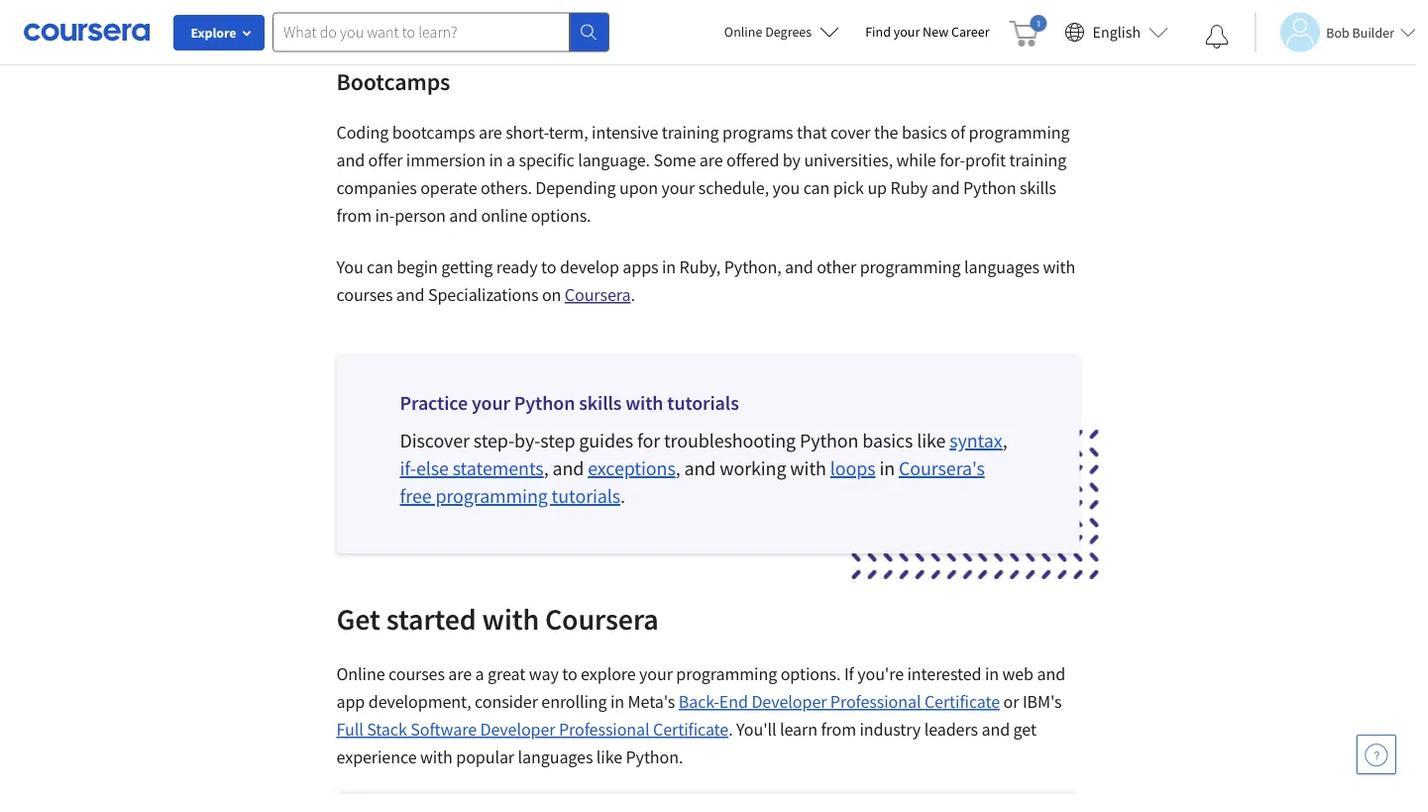 Task type: describe. For each thing, give the bounding box(es) containing it.
specific
[[519, 149, 574, 171]]

. you'll learn from industry leaders and get experience with popular languages like python.
[[336, 719, 1036, 769]]

some
[[653, 149, 696, 171]]

coding bootcamps are short-term, intensive training programs that cover the basics of programming and offer immersion in a specific language. some are offered by universities, while for-profit training companies operate others. depending upon your schedule, you can pick up ruby and python skills from in-person and online options.
[[336, 121, 1070, 227]]

exceptions
[[588, 456, 676, 481]]

experience
[[336, 747, 417, 769]]

upon
[[619, 177, 658, 199]]

coursera's free programming tutorials link
[[400, 456, 985, 509]]

in inside the discover step-by-step guides for troubleshooting python basics like syntax , if-else statements , and exceptions , and working with loops in
[[879, 456, 895, 481]]

in inside coding bootcamps are short-term, intensive training programs that cover the basics of programming and offer immersion in a specific language. some are offered by universities, while for-profit training companies operate others. depending upon your schedule, you can pick up ruby and python skills from in-person and online options.
[[489, 149, 503, 171]]

. for . you'll learn from industry leaders and get experience with popular languages like python.
[[729, 719, 733, 741]]

companies
[[336, 177, 417, 199]]

interested
[[907, 663, 982, 686]]

coursera's free programming tutorials
[[400, 456, 985, 509]]

python inside coding bootcamps are short-term, intensive training programs that cover the basics of programming and offer immersion in a specific language. some are offered by universities, while for-profit training companies operate others. depending upon your schedule, you can pick up ruby and python skills from in-person and online options.
[[963, 177, 1016, 199]]

programs
[[722, 121, 793, 144]]

web
[[1002, 663, 1034, 686]]

a inside coding bootcamps are short-term, intensive training programs that cover the basics of programming and offer immersion in a specific language. some are offered by universities, while for-profit training companies operate others. depending upon your schedule, you can pick up ruby and python skills from in-person and online options.
[[506, 149, 515, 171]]

if-else statements link
[[400, 456, 544, 481]]

courses inside you can begin getting ready to develop apps in ruby, python, and other programming languages with courses and specializations on
[[336, 284, 393, 306]]

help center image
[[1365, 743, 1388, 767]]

end
[[719, 691, 748, 714]]

shopping cart: 1 item image
[[1009, 15, 1047, 47]]

explore
[[191, 24, 236, 42]]

if
[[844, 663, 854, 686]]

operate
[[420, 177, 477, 199]]

universities,
[[804, 149, 893, 171]]

1 vertical spatial python
[[514, 391, 575, 416]]

programming inside you can begin getting ready to develop apps in ruby, python, and other programming languages with courses and specializations on
[[860, 256, 961, 278]]

profit
[[965, 149, 1006, 171]]

find
[[865, 23, 891, 41]]

coding
[[336, 121, 389, 144]]

if-
[[400, 456, 416, 481]]

syntax
[[950, 429, 1003, 453]]

your inside find your new career link
[[894, 23, 920, 41]]

begin
[[397, 256, 438, 278]]

practice your python skills with tutorials
[[400, 391, 739, 416]]

you can begin getting ready to develop apps in ruby, python, and other programming languages with courses and specializations on
[[336, 256, 1075, 306]]

get started with coursera
[[336, 601, 659, 638]]

way
[[529, 663, 559, 686]]

online degrees button
[[708, 10, 855, 54]]

your inside online courses are a great way to explore your programming options. if you're interested in web and app development, consider enrolling in meta's
[[639, 663, 673, 686]]

syntax link
[[950, 429, 1003, 453]]

and down operate
[[449, 205, 478, 227]]

of
[[951, 121, 965, 144]]

you'll
[[736, 719, 776, 741]]

python.
[[626, 747, 683, 769]]

python,
[[724, 256, 781, 278]]

guides
[[579, 429, 633, 453]]

0 vertical spatial .
[[631, 284, 635, 306]]

to inside online courses are a great way to explore your programming options. if you're interested in web and app development, consider enrolling in meta's
[[562, 663, 577, 686]]

language.
[[578, 149, 650, 171]]

tutorials inside coursera's free programming tutorials
[[552, 484, 620, 509]]

in left web
[[985, 663, 999, 686]]

0 vertical spatial certificate
[[925, 691, 1000, 714]]

apps
[[623, 256, 659, 278]]

full stack software developer professional certificate link
[[336, 719, 729, 741]]

getting
[[441, 256, 493, 278]]

your inside coding bootcamps are short-term, intensive training programs that cover the basics of programming and offer immersion in a specific language. some are offered by universities, while for-profit training companies operate others. depending upon your schedule, you can pick up ruby and python skills from in-person and online options.
[[661, 177, 695, 199]]

0 vertical spatial tutorials
[[667, 391, 739, 416]]

a inside online courses are a great way to explore your programming options. if you're interested in web and app development, consider enrolling in meta's
[[475, 663, 484, 686]]

are for way
[[448, 663, 472, 686]]

and down for-
[[931, 177, 960, 199]]

career
[[951, 23, 990, 41]]

and inside . you'll learn from industry leaders and get experience with popular languages like python.
[[981, 719, 1010, 741]]

practice
[[400, 391, 468, 416]]

intensive
[[592, 121, 658, 144]]

ruby
[[890, 177, 928, 199]]

What do you want to learn? text field
[[273, 12, 570, 52]]

explore
[[581, 663, 636, 686]]

basics inside the discover step-by-step guides for troubleshooting python basics like syntax , if-else statements , and exceptions , and working with loops in
[[862, 429, 913, 453]]

1 vertical spatial coursera
[[545, 601, 659, 638]]

degrees
[[765, 23, 812, 41]]

programming inside online courses are a great way to explore your programming options. if you're interested in web and app development, consider enrolling in meta's
[[676, 663, 777, 686]]

online degrees
[[724, 23, 812, 41]]

back-end developer professional certificate or ibm's full stack software developer professional certificate
[[336, 691, 1062, 741]]

short-
[[506, 121, 549, 144]]

meta's
[[628, 691, 675, 714]]

find your new career
[[865, 23, 990, 41]]

else
[[416, 456, 449, 481]]

person
[[395, 205, 446, 227]]

0 horizontal spatial skills
[[579, 391, 622, 416]]

popular
[[456, 747, 514, 769]]

0 horizontal spatial developer
[[480, 719, 555, 741]]

are for intensive
[[479, 121, 502, 144]]

english
[[1093, 22, 1141, 42]]

enrolling
[[541, 691, 607, 714]]

and down the coding
[[336, 149, 365, 171]]

statements
[[453, 456, 544, 481]]

offered
[[726, 149, 779, 171]]

with inside you can begin getting ready to develop apps in ruby, python, and other programming languages with courses and specializations on
[[1043, 256, 1075, 278]]

your up step-
[[472, 391, 510, 416]]

troubleshooting
[[664, 429, 796, 453]]

. for .
[[620, 484, 625, 509]]

builder
[[1352, 23, 1394, 41]]

coursera image
[[24, 16, 150, 48]]

back-
[[679, 691, 719, 714]]

and down step
[[552, 456, 584, 481]]

offer
[[368, 149, 403, 171]]

started
[[386, 601, 476, 638]]

great
[[488, 663, 526, 686]]

free
[[400, 484, 432, 509]]



Task type: vqa. For each thing, say whether or not it's contained in the screenshot.
the bottom the hosted
no



Task type: locate. For each thing, give the bounding box(es) containing it.
0 horizontal spatial are
[[448, 663, 472, 686]]

your up the meta's
[[639, 663, 673, 686]]

1 vertical spatial skills
[[579, 391, 622, 416]]

basics up while
[[902, 121, 947, 144]]

2 horizontal spatial python
[[963, 177, 1016, 199]]

programming up profit
[[969, 121, 1070, 144]]

you
[[773, 177, 800, 199]]

1 horizontal spatial certificate
[[925, 691, 1000, 714]]

0 vertical spatial python
[[963, 177, 1016, 199]]

1 horizontal spatial options.
[[781, 663, 841, 686]]

1 vertical spatial options.
[[781, 663, 841, 686]]

to up on
[[541, 256, 556, 278]]

. inside . you'll learn from industry leaders and get experience with popular languages like python.
[[729, 719, 733, 741]]

consider
[[475, 691, 538, 714]]

with
[[1043, 256, 1075, 278], [626, 391, 663, 416], [790, 456, 826, 481], [482, 601, 539, 638], [420, 747, 453, 769]]

step-
[[473, 429, 514, 453]]

others.
[[481, 177, 532, 199]]

1 horizontal spatial skills
[[1020, 177, 1056, 199]]

0 horizontal spatial a
[[475, 663, 484, 686]]

0 horizontal spatial professional
[[559, 719, 650, 741]]

tutorials up "troubleshooting"
[[667, 391, 739, 416]]

coursera's
[[899, 456, 985, 481]]

2 vertical spatial python
[[800, 429, 859, 453]]

and up the ibm's
[[1037, 663, 1065, 686]]

and down the begin
[[396, 284, 425, 306]]

python inside the discover step-by-step guides for troubleshooting python basics like syntax , if-else statements , and exceptions , and working with loops in
[[800, 429, 859, 453]]

develop
[[560, 256, 619, 278]]

programming inside coding bootcamps are short-term, intensive training programs that cover the basics of programming and offer immersion in a specific language. some are offered by universities, while for-profit training companies operate others. depending upon your schedule, you can pick up ruby and python skills from in-person and online options.
[[969, 121, 1070, 144]]

coursera down develop
[[565, 284, 631, 306]]

options. inside online courses are a great way to explore your programming options. if you're interested in web and app development, consider enrolling in meta's
[[781, 663, 841, 686]]

to inside you can begin getting ready to develop apps in ruby, python, and other programming languages with courses and specializations on
[[541, 256, 556, 278]]

can inside coding bootcamps are short-term, intensive training programs that cover the basics of programming and offer immersion in a specific language. some are offered by universities, while for-profit training companies operate others. depending upon your schedule, you can pick up ruby and python skills from in-person and online options.
[[803, 177, 830, 199]]

0 vertical spatial can
[[803, 177, 830, 199]]

1 vertical spatial languages
[[518, 747, 593, 769]]

0 vertical spatial like
[[917, 429, 946, 453]]

languages
[[964, 256, 1039, 278], [518, 747, 593, 769]]

bob builder button
[[1255, 12, 1416, 52]]

1 horizontal spatial .
[[631, 284, 635, 306]]

ibm's
[[1023, 691, 1062, 714]]

1 horizontal spatial python
[[800, 429, 859, 453]]

online
[[481, 205, 527, 227]]

0 vertical spatial developer
[[752, 691, 827, 714]]

online for online degrees
[[724, 23, 762, 41]]

online inside popup button
[[724, 23, 762, 41]]

0 vertical spatial coursera
[[565, 284, 631, 306]]

1 horizontal spatial ,
[[676, 456, 680, 481]]

software
[[411, 719, 477, 741]]

1 vertical spatial to
[[562, 663, 577, 686]]

you're
[[857, 663, 904, 686]]

development,
[[368, 691, 471, 714]]

programming right other
[[860, 256, 961, 278]]

2 horizontal spatial .
[[729, 719, 733, 741]]

online inside online courses are a great way to explore your programming options. if you're interested in web and app development, consider enrolling in meta's
[[336, 663, 385, 686]]

can right "you"
[[367, 256, 393, 278]]

. down apps
[[631, 284, 635, 306]]

like inside . you'll learn from industry leaders and get experience with popular languages like python.
[[596, 747, 622, 769]]

bob
[[1326, 23, 1349, 41]]

and left get
[[981, 719, 1010, 741]]

1 vertical spatial from
[[821, 719, 856, 741]]

specializations
[[428, 284, 539, 306]]

0 horizontal spatial python
[[514, 391, 575, 416]]

. left you'll in the bottom right of the page
[[729, 719, 733, 741]]

0 vertical spatial training
[[662, 121, 719, 144]]

stack
[[367, 719, 407, 741]]

like inside the discover step-by-step guides for troubleshooting python basics like syntax , if-else statements , and exceptions , and working with loops in
[[917, 429, 946, 453]]

0 vertical spatial are
[[479, 121, 502, 144]]

loops
[[830, 456, 876, 481]]

in down explore
[[610, 691, 624, 714]]

online
[[724, 23, 762, 41], [336, 663, 385, 686]]

0 horizontal spatial from
[[336, 205, 372, 227]]

1 vertical spatial are
[[699, 149, 723, 171]]

0 vertical spatial professional
[[830, 691, 921, 714]]

1 horizontal spatial are
[[479, 121, 502, 144]]

like up coursera's
[[917, 429, 946, 453]]

1 horizontal spatial training
[[1009, 149, 1067, 171]]

coursera up explore
[[545, 601, 659, 638]]

1 horizontal spatial from
[[821, 719, 856, 741]]

cover
[[830, 121, 870, 144]]

in up others.
[[489, 149, 503, 171]]

1 vertical spatial like
[[596, 747, 622, 769]]

training up some
[[662, 121, 719, 144]]

options.
[[531, 205, 591, 227], [781, 663, 841, 686]]

0 vertical spatial options.
[[531, 205, 591, 227]]

.
[[631, 284, 635, 306], [620, 484, 625, 509], [729, 719, 733, 741]]

a
[[506, 149, 515, 171], [475, 663, 484, 686]]

,
[[1003, 429, 1008, 453], [544, 456, 549, 481], [676, 456, 680, 481]]

your
[[894, 23, 920, 41], [661, 177, 695, 199], [472, 391, 510, 416], [639, 663, 673, 686]]

english button
[[1057, 0, 1176, 64]]

in
[[489, 149, 503, 171], [662, 256, 676, 278], [879, 456, 895, 481], [985, 663, 999, 686], [610, 691, 624, 714]]

certificate up leaders
[[925, 691, 1000, 714]]

1 horizontal spatial languages
[[964, 256, 1039, 278]]

discover
[[400, 429, 470, 453]]

0 vertical spatial to
[[541, 256, 556, 278]]

1 horizontal spatial a
[[506, 149, 515, 171]]

2 vertical spatial .
[[729, 719, 733, 741]]

or
[[1003, 691, 1019, 714]]

coursera link
[[565, 284, 631, 306]]

discover step-by-step guides for troubleshooting python basics like syntax , if-else statements , and exceptions , and working with loops in
[[400, 429, 1008, 481]]

and down "troubleshooting"
[[684, 456, 716, 481]]

to
[[541, 256, 556, 278], [562, 663, 577, 686]]

like left python.
[[596, 747, 622, 769]]

professional
[[830, 691, 921, 714], [559, 719, 650, 741]]

are inside online courses are a great way to explore your programming options. if you're interested in web and app development, consider enrolling in meta's
[[448, 663, 472, 686]]

and inside online courses are a great way to explore your programming options. if you're interested in web and app development, consider enrolling in meta's
[[1037, 663, 1065, 686]]

pick
[[833, 177, 864, 199]]

1 vertical spatial basics
[[862, 429, 913, 453]]

1 vertical spatial certificate
[[653, 719, 729, 741]]

loops link
[[830, 456, 876, 481]]

developer
[[752, 691, 827, 714], [480, 719, 555, 741]]

1 vertical spatial courses
[[388, 663, 445, 686]]

1 horizontal spatial to
[[562, 663, 577, 686]]

options. down depending
[[531, 205, 591, 227]]

1 vertical spatial tutorials
[[552, 484, 620, 509]]

basics up the loops link
[[862, 429, 913, 453]]

1 vertical spatial professional
[[559, 719, 650, 741]]

0 horizontal spatial languages
[[518, 747, 593, 769]]

python down profit
[[963, 177, 1016, 199]]

1 vertical spatial developer
[[480, 719, 555, 741]]

schedule,
[[698, 177, 769, 199]]

1 vertical spatial .
[[620, 484, 625, 509]]

tutorials
[[667, 391, 739, 416], [552, 484, 620, 509]]

programming up end
[[676, 663, 777, 686]]

1 vertical spatial training
[[1009, 149, 1067, 171]]

ruby,
[[679, 256, 721, 278]]

immersion
[[406, 149, 486, 171]]

2 vertical spatial are
[[448, 663, 472, 686]]

1 horizontal spatial professional
[[830, 691, 921, 714]]

bootcamps
[[392, 121, 475, 144]]

programming inside coursera's free programming tutorials
[[435, 484, 548, 509]]

from inside . you'll learn from industry leaders and get experience with popular languages like python.
[[821, 719, 856, 741]]

like
[[917, 429, 946, 453], [596, 747, 622, 769]]

find your new career link
[[855, 20, 999, 45]]

professional down you're
[[830, 691, 921, 714]]

0 horizontal spatial can
[[367, 256, 393, 278]]

0 horizontal spatial tutorials
[[552, 484, 620, 509]]

are left "short-"
[[479, 121, 502, 144]]

from inside coding bootcamps are short-term, intensive training programs that cover the basics of programming and offer immersion in a specific language. some are offered by universities, while for-profit training companies operate others. depending upon your schedule, you can pick up ruby and python skills from in-person and online options.
[[336, 205, 372, 227]]

0 horizontal spatial to
[[541, 256, 556, 278]]

get
[[1013, 719, 1036, 741]]

skills inside coding bootcamps are short-term, intensive training programs that cover the basics of programming and offer immersion in a specific language. some are offered by universities, while for-profit training companies operate others. depending upon your schedule, you can pick up ruby and python skills from in-person and online options.
[[1020, 177, 1056, 199]]

programming down statements on the left of the page
[[435, 484, 548, 509]]

bootcamps
[[336, 66, 450, 96]]

1 vertical spatial a
[[475, 663, 484, 686]]

courses inside online courses are a great way to explore your programming options. if you're interested in web and app development, consider enrolling in meta's
[[388, 663, 445, 686]]

0 vertical spatial a
[[506, 149, 515, 171]]

certificate down back-
[[653, 719, 729, 741]]

online for online courses are a great way to explore your programming options. if you're interested in web and app development, consider enrolling in meta's
[[336, 663, 385, 686]]

your right find
[[894, 23, 920, 41]]

in right the loops link
[[879, 456, 895, 481]]

can inside you can begin getting ready to develop apps in ruby, python, and other programming languages with courses and specializations on
[[367, 256, 393, 278]]

courses
[[336, 284, 393, 306], [388, 663, 445, 686]]

1 horizontal spatial developer
[[752, 691, 827, 714]]

0 horizontal spatial ,
[[544, 456, 549, 481]]

0 horizontal spatial like
[[596, 747, 622, 769]]

your down some
[[661, 177, 695, 199]]

1 horizontal spatial online
[[724, 23, 762, 41]]

by
[[783, 149, 801, 171]]

developer up the learn
[[752, 691, 827, 714]]

ready
[[496, 256, 538, 278]]

professional down the enrolling
[[559, 719, 650, 741]]

0 horizontal spatial online
[[336, 663, 385, 686]]

0 horizontal spatial training
[[662, 121, 719, 144]]

1 horizontal spatial like
[[917, 429, 946, 453]]

online left degrees
[[724, 23, 762, 41]]

online courses are a great way to explore your programming options. if you're interested in web and app development, consider enrolling in meta's
[[336, 663, 1065, 714]]

while
[[896, 149, 936, 171]]

skills
[[1020, 177, 1056, 199], [579, 391, 622, 416]]

on
[[542, 284, 561, 306]]

1 vertical spatial online
[[336, 663, 385, 686]]

0 vertical spatial online
[[724, 23, 762, 41]]

in-
[[375, 205, 395, 227]]

python up loops
[[800, 429, 859, 453]]

with inside the discover step-by-step guides for troubleshooting python basics like syntax , if-else statements , and exceptions , and working with loops in
[[790, 456, 826, 481]]

the
[[874, 121, 898, 144]]

full
[[336, 719, 363, 741]]

developer down consider
[[480, 719, 555, 741]]

0 vertical spatial courses
[[336, 284, 393, 306]]

in inside you can begin getting ready to develop apps in ruby, python, and other programming languages with courses and specializations on
[[662, 256, 676, 278]]

languages inside . you'll learn from industry leaders and get experience with popular languages like python.
[[518, 747, 593, 769]]

1 vertical spatial can
[[367, 256, 393, 278]]

for-
[[940, 149, 965, 171]]

and left other
[[785, 256, 813, 278]]

coursera
[[565, 284, 631, 306], [545, 601, 659, 638]]

0 horizontal spatial .
[[620, 484, 625, 509]]

new
[[923, 23, 949, 41]]

term,
[[549, 121, 588, 144]]

up
[[868, 177, 887, 199]]

are up schedule,
[[699, 149, 723, 171]]

0 vertical spatial skills
[[1020, 177, 1056, 199]]

0 horizontal spatial certificate
[[653, 719, 729, 741]]

for
[[637, 429, 660, 453]]

languages inside you can begin getting ready to develop apps in ruby, python, and other programming languages with courses and specializations on
[[964, 256, 1039, 278]]

back-end developer professional certificate link
[[679, 691, 1000, 714]]

0 vertical spatial basics
[[902, 121, 947, 144]]

from down back-end developer professional certificate link
[[821, 719, 856, 741]]

python up step
[[514, 391, 575, 416]]

0 horizontal spatial options.
[[531, 205, 591, 227]]

options. inside coding bootcamps are short-term, intensive training programs that cover the basics of programming and offer immersion in a specific language. some are offered by universities, while for-profit training companies operate others. depending upon your schedule, you can pick up ruby and python skills from in-person and online options.
[[531, 205, 591, 227]]

that
[[797, 121, 827, 144]]

with inside . you'll learn from industry leaders and get experience with popular languages like python.
[[420, 747, 453, 769]]

0 vertical spatial languages
[[964, 256, 1039, 278]]

2 horizontal spatial are
[[699, 149, 723, 171]]

tutorials down exceptions link
[[552, 484, 620, 509]]

get
[[336, 601, 380, 638]]

2 horizontal spatial ,
[[1003, 429, 1008, 453]]

leaders
[[924, 719, 978, 741]]

coursera .
[[565, 284, 635, 306]]

in right apps
[[662, 256, 676, 278]]

0 vertical spatial from
[[336, 205, 372, 227]]

training right profit
[[1009, 149, 1067, 171]]

are left 'great'
[[448, 663, 472, 686]]

a up others.
[[506, 149, 515, 171]]

can right you
[[803, 177, 830, 199]]

a left 'great'
[[475, 663, 484, 686]]

basics inside coding bootcamps are short-term, intensive training programs that cover the basics of programming and offer immersion in a specific language. some are offered by universities, while for-profit training companies operate others. depending upon your schedule, you can pick up ruby and python skills from in-person and online options.
[[902, 121, 947, 144]]

from left in-
[[336, 205, 372, 227]]

1 horizontal spatial tutorials
[[667, 391, 739, 416]]

depending
[[535, 177, 616, 199]]

options. left if
[[781, 663, 841, 686]]

1 horizontal spatial can
[[803, 177, 830, 199]]

exceptions link
[[588, 456, 676, 481]]

show notifications image
[[1205, 25, 1229, 49]]

to right way
[[562, 663, 577, 686]]

online up app
[[336, 663, 385, 686]]

courses up 'development,'
[[388, 663, 445, 686]]

None search field
[[273, 12, 609, 52]]

courses down "you"
[[336, 284, 393, 306]]

. down exceptions
[[620, 484, 625, 509]]

industry
[[860, 719, 921, 741]]



